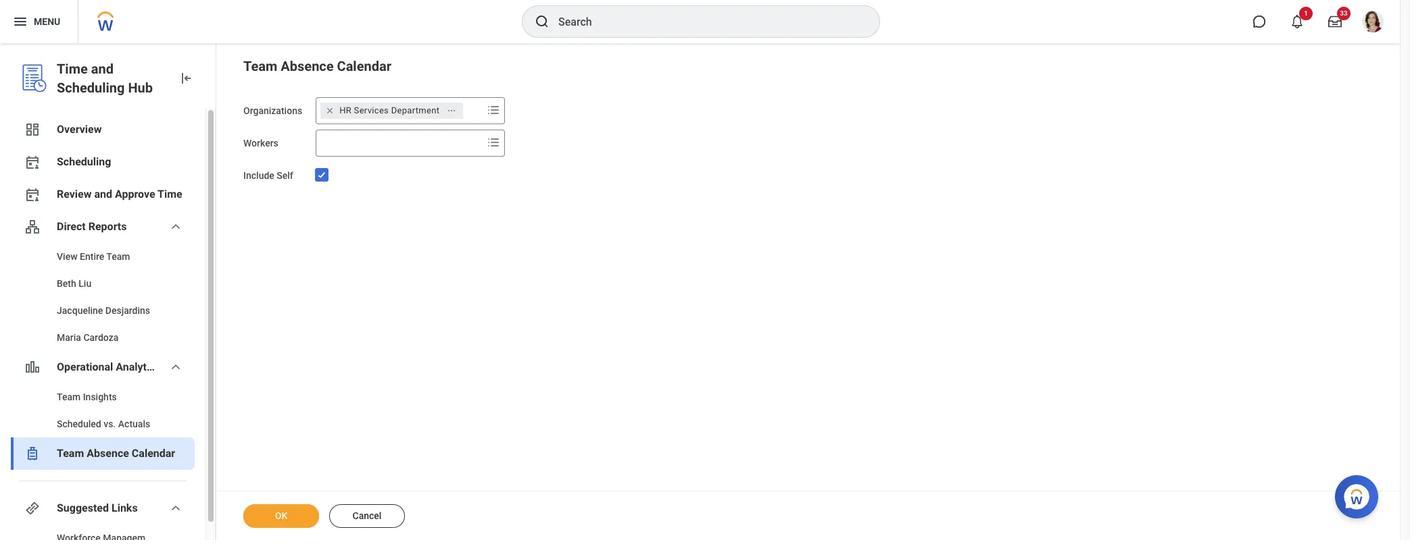 Task type: vqa. For each thing, say whether or not it's contained in the screenshot.
Select to filter grid data image
no



Task type: describe. For each thing, give the bounding box(es) containing it.
check small image
[[314, 167, 330, 183]]

team inside operational analytics element
[[57, 392, 81, 403]]

and for review
[[94, 188, 112, 201]]

scheduling inside scheduling link
[[57, 156, 111, 168]]

direct reports button
[[11, 211, 195, 243]]

ok button
[[243, 505, 319, 529]]

actuals
[[118, 419, 150, 430]]

time and scheduling hub
[[57, 61, 153, 96]]

entire
[[80, 252, 104, 262]]

workday assistant region
[[1335, 471, 1384, 519]]

jacqueline desjardins
[[57, 306, 150, 316]]

related actions image
[[447, 106, 457, 115]]

team inside direct reports element
[[106, 252, 130, 262]]

chart image
[[24, 360, 41, 376]]

task timeoff image
[[24, 446, 41, 462]]

justify image
[[12, 14, 28, 30]]

1
[[1304, 9, 1308, 17]]

x small image
[[323, 104, 337, 118]]

team up organizations at the left top of the page
[[243, 58, 277, 74]]

beth liu link
[[11, 270, 195, 297]]

calendar user solid image for scheduling
[[24, 154, 41, 170]]

view entire team
[[57, 252, 130, 262]]

menu button
[[0, 0, 78, 43]]

hr services department
[[340, 105, 440, 116]]

maria cardoza
[[57, 333, 119, 343]]

scheduling link
[[11, 146, 195, 178]]

services
[[354, 105, 389, 116]]

scheduled vs. actuals
[[57, 419, 150, 430]]

inbox large image
[[1329, 15, 1342, 28]]

direct reports element
[[11, 243, 195, 352]]

link image
[[24, 501, 41, 517]]

reports
[[88, 220, 127, 233]]

absence inside "link"
[[87, 448, 129, 460]]

cancel button
[[329, 505, 405, 529]]

review and approve time
[[57, 188, 182, 201]]

chevron down small image for reports
[[168, 219, 184, 235]]

time and scheduling hub element
[[57, 59, 167, 97]]

1 horizontal spatial time
[[158, 188, 182, 201]]

cancel
[[353, 511, 382, 522]]

beth
[[57, 279, 76, 289]]

chevron down small image
[[168, 501, 184, 517]]

view team image
[[24, 219, 41, 235]]

notifications large image
[[1291, 15, 1304, 28]]

dashboard image
[[24, 122, 41, 138]]

overview
[[57, 123, 102, 136]]

team insights link
[[11, 384, 195, 411]]

search image
[[534, 14, 550, 30]]

direct reports
[[57, 220, 127, 233]]

vs.
[[104, 419, 116, 430]]

operational analytics button
[[11, 352, 195, 384]]

1 horizontal spatial absence
[[281, 58, 334, 74]]

chevron down small image for analytics
[[168, 360, 184, 376]]



Task type: locate. For each thing, give the bounding box(es) containing it.
cardoza
[[83, 333, 119, 343]]

team absence calendar
[[243, 58, 391, 74], [57, 448, 175, 460]]

2 chevron down small image from the top
[[168, 360, 184, 376]]

and inside time and scheduling hub
[[91, 61, 114, 77]]

Workers field
[[317, 131, 483, 156]]

0 vertical spatial chevron down small image
[[168, 219, 184, 235]]

jacqueline
[[57, 306, 103, 316]]

chevron down small image right analytics
[[168, 360, 184, 376]]

suggested
[[57, 502, 109, 515]]

team inside "link"
[[57, 448, 84, 460]]

0 vertical spatial absence
[[281, 58, 334, 74]]

scheduling inside time and scheduling hub
[[57, 80, 125, 96]]

hub
[[128, 80, 153, 96]]

calendar user solid image up 'view team' icon
[[24, 187, 41, 203]]

liu
[[79, 279, 91, 289]]

and up overview link
[[91, 61, 114, 77]]

1 vertical spatial calendar
[[132, 448, 175, 460]]

chevron down small image inside operational analytics dropdown button
[[168, 360, 184, 376]]

0 horizontal spatial team absence calendar
[[57, 448, 175, 460]]

ok
[[275, 511, 288, 522]]

menu
[[34, 16, 60, 27]]

scheduling down 'overview'
[[57, 156, 111, 168]]

maria cardoza link
[[11, 325, 195, 352]]

prompts image for organizations
[[486, 102, 502, 118]]

2 scheduling from the top
[[57, 156, 111, 168]]

scheduled vs. actuals link
[[11, 411, 195, 438]]

0 vertical spatial prompts image
[[486, 102, 502, 118]]

team
[[243, 58, 277, 74], [106, 252, 130, 262], [57, 392, 81, 403], [57, 448, 84, 460]]

1 vertical spatial scheduling
[[57, 156, 111, 168]]

time right approve
[[158, 188, 182, 201]]

hr
[[340, 105, 352, 116]]

include self
[[243, 170, 293, 181]]

approve
[[115, 188, 155, 201]]

calendar
[[337, 58, 391, 74], [132, 448, 175, 460]]

hr services department element
[[340, 105, 440, 117]]

2 calendar user solid image from the top
[[24, 187, 41, 203]]

navigation pane region
[[0, 43, 216, 541]]

jacqueline desjardins link
[[11, 297, 195, 325]]

notifications element
[[1369, 27, 1380, 38]]

scheduled
[[57, 419, 101, 430]]

33 button
[[1320, 7, 1351, 37]]

calendar user solid image for review and approve time
[[24, 187, 41, 203]]

calendar user solid image inside scheduling link
[[24, 154, 41, 170]]

links
[[112, 502, 138, 515]]

beth liu
[[57, 279, 91, 289]]

prompts image for workers
[[486, 135, 502, 151]]

1 calendar user solid image from the top
[[24, 154, 41, 170]]

1 horizontal spatial team absence calendar
[[243, 58, 391, 74]]

Search Workday  search field
[[558, 7, 852, 37]]

and for time
[[91, 61, 114, 77]]

1 prompts image from the top
[[486, 102, 502, 118]]

suggested links
[[57, 502, 138, 515]]

1 vertical spatial and
[[94, 188, 112, 201]]

absence down vs.
[[87, 448, 129, 460]]

team absence calendar link
[[11, 438, 195, 471]]

desjardins
[[105, 306, 150, 316]]

0 vertical spatial team absence calendar
[[243, 58, 391, 74]]

1 chevron down small image from the top
[[168, 219, 184, 235]]

time down menu
[[57, 61, 88, 77]]

calendar inside "link"
[[132, 448, 175, 460]]

2 prompts image from the top
[[486, 135, 502, 151]]

0 horizontal spatial calendar
[[132, 448, 175, 460]]

operational
[[57, 361, 113, 374]]

1 vertical spatial chevron down small image
[[168, 360, 184, 376]]

maria
[[57, 333, 81, 343]]

absence
[[281, 58, 334, 74], [87, 448, 129, 460]]

1 vertical spatial team absence calendar
[[57, 448, 175, 460]]

department
[[391, 105, 440, 116]]

1 vertical spatial calendar user solid image
[[24, 187, 41, 203]]

team absence calendar inside "link"
[[57, 448, 175, 460]]

scheduling
[[57, 80, 125, 96], [57, 156, 111, 168]]

team absence calendar down vs.
[[57, 448, 175, 460]]

0 vertical spatial and
[[91, 61, 114, 77]]

operational analytics element
[[11, 384, 195, 438]]

direct
[[57, 220, 86, 233]]

33
[[1340, 9, 1348, 17]]

0 vertical spatial calendar
[[337, 58, 391, 74]]

hr services department, press delete to clear value. option
[[321, 103, 463, 119]]

workers
[[243, 138, 278, 149]]

team down scheduled
[[57, 448, 84, 460]]

calendar user solid image down the dashboard image at the left of the page
[[24, 154, 41, 170]]

and right the review
[[94, 188, 112, 201]]

time inside time and scheduling hub
[[57, 61, 88, 77]]

calendar up services
[[337, 58, 391, 74]]

calendar user solid image inside review and approve time link
[[24, 187, 41, 203]]

self
[[277, 170, 293, 181]]

operational analytics
[[57, 361, 161, 374]]

chevron down small image down the review and approve time
[[168, 219, 184, 235]]

0 vertical spatial scheduling
[[57, 80, 125, 96]]

chevron down small image
[[168, 219, 184, 235], [168, 360, 184, 376]]

organizations
[[243, 105, 302, 116]]

1 button
[[1283, 7, 1313, 37]]

1 horizontal spatial calendar
[[337, 58, 391, 74]]

suggested links button
[[11, 493, 195, 525]]

team insights
[[57, 392, 117, 403]]

insights
[[83, 392, 117, 403]]

1 vertical spatial time
[[158, 188, 182, 201]]

prompts image
[[486, 102, 502, 118], [486, 135, 502, 151]]

team up scheduled
[[57, 392, 81, 403]]

view
[[57, 252, 77, 262]]

transformation import image
[[178, 70, 194, 87]]

0 horizontal spatial time
[[57, 61, 88, 77]]

review and approve time link
[[11, 178, 195, 211]]

analytics
[[116, 361, 161, 374]]

0 vertical spatial time
[[57, 61, 88, 77]]

calendar user solid image
[[24, 154, 41, 170], [24, 187, 41, 203]]

profile logan mcneil image
[[1362, 11, 1384, 35]]

absence up x small image
[[281, 58, 334, 74]]

scheduling up 'overview'
[[57, 80, 125, 96]]

0 vertical spatial calendar user solid image
[[24, 154, 41, 170]]

time
[[57, 61, 88, 77], [158, 188, 182, 201]]

team right entire
[[106, 252, 130, 262]]

1 vertical spatial prompts image
[[486, 135, 502, 151]]

review
[[57, 188, 92, 201]]

overview link
[[11, 114, 195, 146]]

calendar down actuals
[[132, 448, 175, 460]]

and
[[91, 61, 114, 77], [94, 188, 112, 201]]

team absence calendar up x small image
[[243, 58, 391, 74]]

1 vertical spatial absence
[[87, 448, 129, 460]]

0 horizontal spatial absence
[[87, 448, 129, 460]]

1 scheduling from the top
[[57, 80, 125, 96]]

view entire team link
[[11, 243, 195, 270]]

include
[[243, 170, 274, 181]]



